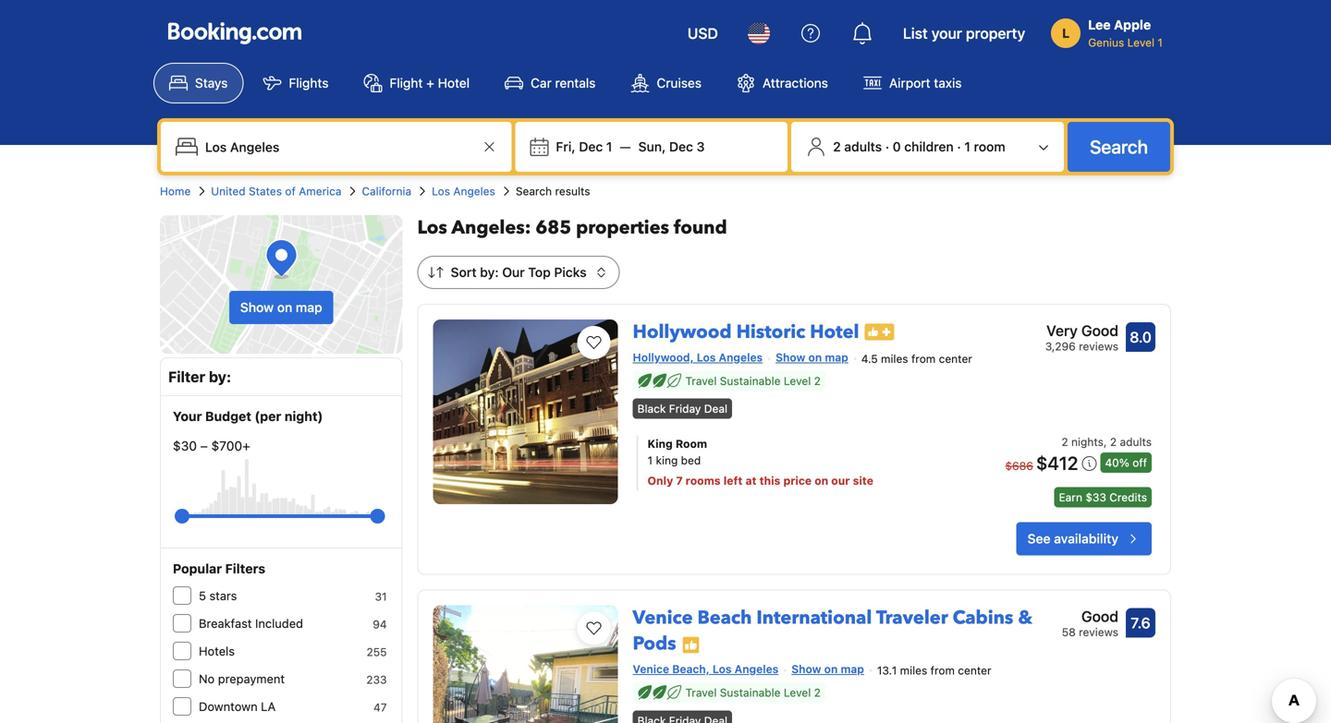 Task type: vqa. For each thing, say whether or not it's contained in the screenshot.
topmost Venice
yes



Task type: describe. For each thing, give the bounding box(es) containing it.
hollywood,
[[633, 351, 694, 364]]

2 vertical spatial angeles
[[735, 664, 779, 677]]

no prepayment
[[199, 673, 285, 687]]

+
[[426, 75, 434, 91]]

list your property
[[903, 25, 1026, 42]]

reviews inside very good 3,296 reviews
[[1079, 340, 1119, 353]]

sustainable for historic
[[720, 375, 781, 388]]

5 stars
[[199, 589, 237, 603]]

california link
[[362, 183, 412, 200]]

site
[[853, 475, 874, 488]]

cabins
[[953, 606, 1014, 632]]

car rentals link
[[489, 63, 612, 104]]

states
[[249, 185, 282, 198]]

from for hotel
[[912, 353, 936, 366]]

venice for venice beach, los angeles
[[633, 664, 669, 677]]

earn $33 credits
[[1059, 492, 1147, 505]]

king
[[648, 438, 673, 451]]

bed
[[681, 455, 701, 468]]

fri, dec 1 — sun, dec 3
[[556, 139, 705, 154]]

price
[[784, 475, 812, 488]]

sort by: our top picks
[[451, 265, 587, 280]]

level for hotel
[[784, 375, 811, 388]]

top
[[528, 265, 551, 280]]

los angeles link
[[432, 183, 495, 200]]

usd button
[[677, 11, 729, 55]]

your account menu lee apple genius level 1 element
[[1051, 8, 1171, 51]]

good inside very good 3,296 reviews
[[1082, 322, 1119, 340]]

47
[[374, 702, 387, 715]]

$412
[[1036, 453, 1079, 474]]

show on map for hollywood
[[776, 351, 849, 364]]

availability
[[1054, 532, 1119, 547]]

king room link
[[648, 436, 960, 453]]

traveler
[[876, 606, 948, 632]]

show on map inside button
[[240, 300, 322, 315]]

sustainable for beach
[[720, 687, 781, 700]]

car rentals
[[531, 75, 596, 91]]

at
[[746, 475, 757, 488]]

black friday deal
[[638, 403, 728, 416]]

results
[[555, 185, 590, 198]]

0
[[893, 139, 901, 154]]

room
[[676, 438, 707, 451]]

685
[[536, 215, 572, 241]]

deal
[[704, 403, 728, 416]]

taxis
[[934, 75, 962, 91]]

2 inside dropdown button
[[833, 139, 841, 154]]

show for hollywood
[[776, 351, 806, 364]]

airport taxis link
[[848, 63, 978, 104]]

good inside 'good 58 reviews'
[[1082, 609, 1119, 626]]

popular filters
[[173, 562, 265, 577]]

list your property link
[[892, 11, 1037, 55]]

this
[[760, 475, 781, 488]]

31
[[375, 591, 387, 604]]

filters
[[225, 562, 265, 577]]

united states of america
[[211, 185, 342, 198]]

l
[[1062, 25, 1070, 41]]

list
[[903, 25, 928, 42]]

la
[[261, 700, 276, 714]]

2 adults · 0 children · 1 room
[[833, 139, 1006, 154]]

los angeles
[[432, 185, 495, 198]]

by: for filter
[[209, 368, 231, 386]]

lee apple genius level 1
[[1088, 17, 1163, 49]]

flights link
[[247, 63, 344, 104]]

earn
[[1059, 492, 1083, 505]]

stars
[[209, 589, 237, 603]]

hollywood historic hotel link
[[633, 313, 859, 345]]

reviews inside 'good 58 reviews'
[[1079, 627, 1119, 640]]

hotel for hollywood historic hotel
[[810, 320, 859, 345]]

airport
[[889, 75, 931, 91]]

$686
[[1005, 460, 1034, 473]]

center for hollywood historic hotel
[[939, 353, 973, 366]]

miles for hotel
[[881, 353, 909, 366]]

our
[[832, 475, 850, 488]]

travel for venice
[[686, 687, 717, 700]]

california
[[362, 185, 412, 198]]

travel sustainable level 2 for historic
[[686, 375, 821, 388]]

very
[[1047, 322, 1078, 340]]

$33
[[1086, 492, 1107, 505]]

included
[[255, 617, 303, 631]]

level for international
[[784, 687, 811, 700]]

adults inside dropdown button
[[845, 139, 882, 154]]

your
[[932, 25, 962, 42]]

hollywood
[[633, 320, 732, 345]]

los inside "link"
[[432, 185, 450, 198]]

downtown
[[199, 700, 258, 714]]

from for international
[[931, 665, 955, 678]]

black
[[638, 403, 666, 416]]

credits
[[1110, 492, 1147, 505]]

sort
[[451, 265, 477, 280]]

$30 – $700+
[[173, 439, 250, 454]]

rooms
[[686, 475, 721, 488]]

america
[[299, 185, 342, 198]]

search button
[[1068, 122, 1171, 172]]

search results
[[516, 185, 590, 198]]

your
[[173, 409, 202, 424]]

flight
[[390, 75, 423, 91]]

search results updated. los angeles: 685 properties found. element
[[418, 215, 1172, 241]]

booking.com image
[[168, 22, 301, 44]]

your budget (per night)
[[173, 409, 323, 424]]

filter
[[168, 368, 205, 386]]

7.6
[[1131, 615, 1151, 633]]

1 vertical spatial adults
[[1120, 436, 1152, 449]]

los down los angeles "link"
[[418, 215, 447, 241]]

hollywood, los angeles
[[633, 351, 763, 364]]

left
[[724, 475, 743, 488]]

travel for hollywood
[[686, 375, 717, 388]]

good element
[[1062, 606, 1119, 628]]



Task type: locate. For each thing, give the bounding box(es) containing it.
breakfast
[[199, 617, 252, 631]]

1 vertical spatial good
[[1082, 609, 1119, 626]]

miles
[[881, 353, 909, 366], [900, 665, 928, 678]]

miles right '13.1'
[[900, 665, 928, 678]]

pods
[[633, 632, 676, 658]]

by:
[[480, 265, 499, 280], [209, 368, 231, 386]]

international
[[757, 606, 872, 632]]

1 left king
[[648, 455, 653, 468]]

hollywood historic hotel image
[[433, 320, 618, 505]]

on inside button
[[277, 300, 292, 315]]

5
[[199, 589, 206, 603]]

show
[[240, 300, 274, 315], [776, 351, 806, 364], [792, 664, 821, 677]]

1 vertical spatial miles
[[900, 665, 928, 678]]

flight + hotel
[[390, 75, 470, 91]]

hotel right +
[[438, 75, 470, 91]]

very good element
[[1046, 320, 1119, 342]]

1 inside dropdown button
[[965, 139, 971, 154]]

2 · from the left
[[957, 139, 961, 154]]

2 up 'king room' "link"
[[814, 375, 821, 388]]

by: right filter
[[209, 368, 231, 386]]

fri,
[[556, 139, 576, 154]]

angeles:
[[452, 215, 531, 241]]

2 reviews from the top
[[1079, 627, 1119, 640]]

dec left 3 on the top right
[[669, 139, 693, 154]]

hotel right historic at the top right of page
[[810, 320, 859, 345]]

1 left —
[[606, 139, 613, 154]]

1 dec from the left
[[579, 139, 603, 154]]

2 up $412
[[1062, 436, 1069, 449]]

airport taxis
[[889, 75, 962, 91]]

1 inside king room 1 king bed only 7 rooms left at this price on our site
[[648, 455, 653, 468]]

angeles up angeles:
[[453, 185, 495, 198]]

picks
[[554, 265, 587, 280]]

1 inside lee apple genius level 1
[[1158, 36, 1163, 49]]

0 vertical spatial good
[[1082, 322, 1119, 340]]

angeles down hollywood historic hotel
[[719, 351, 763, 364]]

search inside button
[[1090, 136, 1148, 158]]

0 vertical spatial venice
[[633, 606, 693, 632]]

1 good from the top
[[1082, 322, 1119, 340]]

children
[[905, 139, 954, 154]]

travel down hollywood, los angeles
[[686, 375, 717, 388]]

0 vertical spatial travel sustainable level 2
[[686, 375, 821, 388]]

flights
[[289, 75, 329, 91]]

los angeles: 685 properties found
[[418, 215, 727, 241]]

this property is part of our preferred partner program. it's committed to providing excellent service and good value. it'll pay us a higher commission if you make a booking. image
[[682, 636, 701, 655], [682, 636, 701, 655]]

travel down the 'venice beach, los angeles'
[[686, 687, 717, 700]]

94
[[373, 619, 387, 632]]

2 nights , 2 adults
[[1062, 436, 1152, 449]]

0 vertical spatial hotel
[[438, 75, 470, 91]]

friday
[[669, 403, 701, 416]]

level down venice beach international traveler cabins & pods
[[784, 687, 811, 700]]

miles right 4.5
[[881, 353, 909, 366]]

0 vertical spatial by:
[[480, 265, 499, 280]]

nights
[[1072, 436, 1104, 449]]

venice beach international traveler cabins & pods image
[[433, 606, 618, 724]]

0 horizontal spatial search
[[516, 185, 552, 198]]

2 left 0 in the top right of the page
[[833, 139, 841, 154]]

reviews right 58
[[1079, 627, 1119, 640]]

2 vertical spatial level
[[784, 687, 811, 700]]

sustainable down the 'venice beach, los angeles'
[[720, 687, 781, 700]]

0 vertical spatial center
[[939, 353, 973, 366]]

off
[[1133, 457, 1147, 470]]

travel sustainable level 2 up deal
[[686, 375, 821, 388]]

good right very
[[1082, 322, 1119, 340]]

night)
[[285, 409, 323, 424]]

0 vertical spatial reviews
[[1079, 340, 1119, 353]]

travel sustainable level 2 for beach
[[686, 687, 821, 700]]

scored 7.6 element
[[1126, 609, 1156, 639]]

0 vertical spatial travel
[[686, 375, 717, 388]]

los right 'california' in the top of the page
[[432, 185, 450, 198]]

2 vertical spatial map
[[841, 664, 864, 677]]

fri, dec 1 button
[[549, 130, 620, 164]]

$30
[[173, 439, 197, 454]]

good 58 reviews
[[1062, 609, 1119, 640]]

2 sustainable from the top
[[720, 687, 781, 700]]

1 vertical spatial show
[[776, 351, 806, 364]]

map for hollywood
[[825, 351, 849, 364]]

1 horizontal spatial adults
[[1120, 436, 1152, 449]]

0 horizontal spatial ·
[[886, 139, 890, 154]]

1 horizontal spatial dec
[[669, 139, 693, 154]]

beach,
[[672, 664, 710, 677]]

cruises link
[[615, 63, 718, 104]]

reviews
[[1079, 340, 1119, 353], [1079, 627, 1119, 640]]

filter by:
[[168, 368, 231, 386]]

cruises
[[657, 75, 702, 91]]

1 travel sustainable level 2 from the top
[[686, 375, 821, 388]]

los
[[432, 185, 450, 198], [418, 215, 447, 241], [697, 351, 716, 364], [713, 664, 732, 677]]

from right '13.1'
[[931, 665, 955, 678]]

center right 4.5
[[939, 353, 973, 366]]

1 horizontal spatial by:
[[480, 265, 499, 280]]

search for search
[[1090, 136, 1148, 158]]

0 vertical spatial sustainable
[[720, 375, 781, 388]]

1 vertical spatial search
[[516, 185, 552, 198]]

&
[[1018, 606, 1033, 632]]

–
[[200, 439, 208, 454]]

1 horizontal spatial hotel
[[810, 320, 859, 345]]

sustainable up deal
[[720, 375, 781, 388]]

adults left 0 in the top right of the page
[[845, 139, 882, 154]]

1 vertical spatial travel sustainable level 2
[[686, 687, 821, 700]]

0 vertical spatial miles
[[881, 353, 909, 366]]

angeles inside "link"
[[453, 185, 495, 198]]

0 horizontal spatial hotel
[[438, 75, 470, 91]]

1 vertical spatial show on map
[[776, 351, 849, 364]]

· right the children
[[957, 139, 961, 154]]

2 vertical spatial show on map
[[792, 664, 864, 677]]

0 vertical spatial search
[[1090, 136, 1148, 158]]

center
[[939, 353, 973, 366], [958, 665, 992, 678]]

popular
[[173, 562, 222, 577]]

1 vertical spatial sustainable
[[720, 687, 781, 700]]

sun,
[[639, 139, 666, 154]]

venice inside venice beach international traveler cabins & pods
[[633, 606, 693, 632]]

center for venice beach international traveler cabins & pods
[[958, 665, 992, 678]]

angeles down beach on the right
[[735, 664, 779, 677]]

2 down venice beach international traveler cabins & pods
[[814, 687, 821, 700]]

2 adults · 0 children · 1 room button
[[799, 129, 1057, 165]]

hotel
[[438, 75, 470, 91], [810, 320, 859, 345]]

7
[[676, 475, 683, 488]]

0 vertical spatial map
[[296, 300, 322, 315]]

no
[[199, 673, 215, 687]]

sun, dec 3 button
[[631, 130, 712, 164]]

los down "hollywood"
[[697, 351, 716, 364]]

this property is part of our preferred plus program. it's committed to providing outstanding service and excellent value. it'll pay us a higher commission if you make a booking. image
[[865, 324, 895, 341], [865, 324, 895, 341]]

1 right genius
[[1158, 36, 1163, 49]]

1 vertical spatial hotel
[[810, 320, 859, 345]]

by: left our at the top left of page
[[480, 265, 499, 280]]

—
[[620, 139, 631, 154]]

dec
[[579, 139, 603, 154], [669, 139, 693, 154]]

1 venice from the top
[[633, 606, 693, 632]]

1 travel from the top
[[686, 375, 717, 388]]

0 horizontal spatial adults
[[845, 139, 882, 154]]

2 travel sustainable level 2 from the top
[[686, 687, 821, 700]]

1 vertical spatial reviews
[[1079, 627, 1119, 640]]

venice for venice beach international traveler cabins & pods
[[633, 606, 693, 632]]

level down apple
[[1128, 36, 1155, 49]]

2 dec from the left
[[669, 139, 693, 154]]

0 vertical spatial adults
[[845, 139, 882, 154]]

1
[[1158, 36, 1163, 49], [606, 139, 613, 154], [965, 139, 971, 154], [648, 455, 653, 468]]

2 right ,
[[1110, 436, 1117, 449]]

on inside king room 1 king bed only 7 rooms left at this price on our site
[[815, 475, 829, 488]]

1 vertical spatial center
[[958, 665, 992, 678]]

group
[[182, 502, 378, 532]]

1 vertical spatial travel
[[686, 687, 717, 700]]

car
[[531, 75, 552, 91]]

from right 4.5
[[912, 353, 936, 366]]

king
[[656, 455, 678, 468]]

search for search results
[[516, 185, 552, 198]]

by: for sort
[[480, 265, 499, 280]]

2 vertical spatial show
[[792, 664, 821, 677]]

see availability link
[[1017, 523, 1152, 556]]

room
[[974, 139, 1006, 154]]

genius
[[1088, 36, 1125, 49]]

venice beach international traveler cabins & pods
[[633, 606, 1033, 658]]

0 vertical spatial level
[[1128, 36, 1155, 49]]

show inside button
[[240, 300, 274, 315]]

1 vertical spatial level
[[784, 375, 811, 388]]

1 reviews from the top
[[1079, 340, 1119, 353]]

0 vertical spatial show on map
[[240, 300, 322, 315]]

0 vertical spatial from
[[912, 353, 936, 366]]

40% off
[[1105, 457, 1147, 470]]

travel sustainable level 2
[[686, 375, 821, 388], [686, 687, 821, 700]]

level down historic at the top right of page
[[784, 375, 811, 388]]

lee
[[1088, 17, 1111, 32]]

4.5
[[862, 353, 878, 366]]

8.0
[[1130, 329, 1152, 346]]

1 vertical spatial from
[[931, 665, 955, 678]]

venice down pods
[[633, 664, 669, 677]]

attractions
[[763, 75, 828, 91]]

adults up off
[[1120, 436, 1152, 449]]

budget
[[205, 409, 251, 424]]

0 vertical spatial show
[[240, 300, 274, 315]]

233
[[366, 674, 387, 687]]

map inside button
[[296, 300, 322, 315]]

scored 8.0 element
[[1126, 323, 1156, 352]]

hollywood historic hotel
[[633, 320, 859, 345]]

show on map button
[[229, 291, 334, 325]]

hotels
[[199, 645, 235, 659]]

miles for international
[[900, 665, 928, 678]]

good left scored 7.6 element
[[1082, 609, 1119, 626]]

stays
[[195, 75, 228, 91]]

venice up pods
[[633, 606, 693, 632]]

0 vertical spatial angeles
[[453, 185, 495, 198]]

travel
[[686, 375, 717, 388], [686, 687, 717, 700]]

reviews right 3,296
[[1079, 340, 1119, 353]]

stays link
[[153, 63, 244, 104]]

· left 0 in the top right of the page
[[886, 139, 890, 154]]

1 vertical spatial angeles
[[719, 351, 763, 364]]

apple
[[1114, 17, 1151, 32]]

2 venice from the top
[[633, 664, 669, 677]]

hotel for flight + hotel
[[438, 75, 470, 91]]

1 vertical spatial map
[[825, 351, 849, 364]]

prepayment
[[218, 673, 285, 687]]

1 horizontal spatial ·
[[957, 139, 961, 154]]

1 vertical spatial by:
[[209, 368, 231, 386]]

1 vertical spatial venice
[[633, 664, 669, 677]]

2 good from the top
[[1082, 609, 1119, 626]]

2
[[833, 139, 841, 154], [814, 375, 821, 388], [1062, 436, 1069, 449], [1110, 436, 1117, 449], [814, 687, 821, 700]]

Where are you going? field
[[198, 130, 478, 164]]

1 horizontal spatial search
[[1090, 136, 1148, 158]]

beach
[[698, 606, 752, 632]]

0 horizontal spatial by:
[[209, 368, 231, 386]]

sustainable
[[720, 375, 781, 388], [720, 687, 781, 700]]

found
[[674, 215, 727, 241]]

1 · from the left
[[886, 139, 890, 154]]

level inside lee apple genius level 1
[[1128, 36, 1155, 49]]

downtown la
[[199, 700, 276, 714]]

2 travel from the top
[[686, 687, 717, 700]]

home link
[[160, 183, 191, 200]]

show for venice
[[792, 664, 821, 677]]

of
[[285, 185, 296, 198]]

dec right fri,
[[579, 139, 603, 154]]

0 horizontal spatial dec
[[579, 139, 603, 154]]

1 left 'room'
[[965, 139, 971, 154]]

travel sustainable level 2 down the 'venice beach, los angeles'
[[686, 687, 821, 700]]

map for venice
[[841, 664, 864, 677]]

40%
[[1105, 457, 1130, 470]]

center down cabins
[[958, 665, 992, 678]]

los right 'beach,'
[[713, 664, 732, 677]]

see availability
[[1028, 532, 1119, 547]]

show on map for venice
[[792, 664, 864, 677]]

1 sustainable from the top
[[720, 375, 781, 388]]



